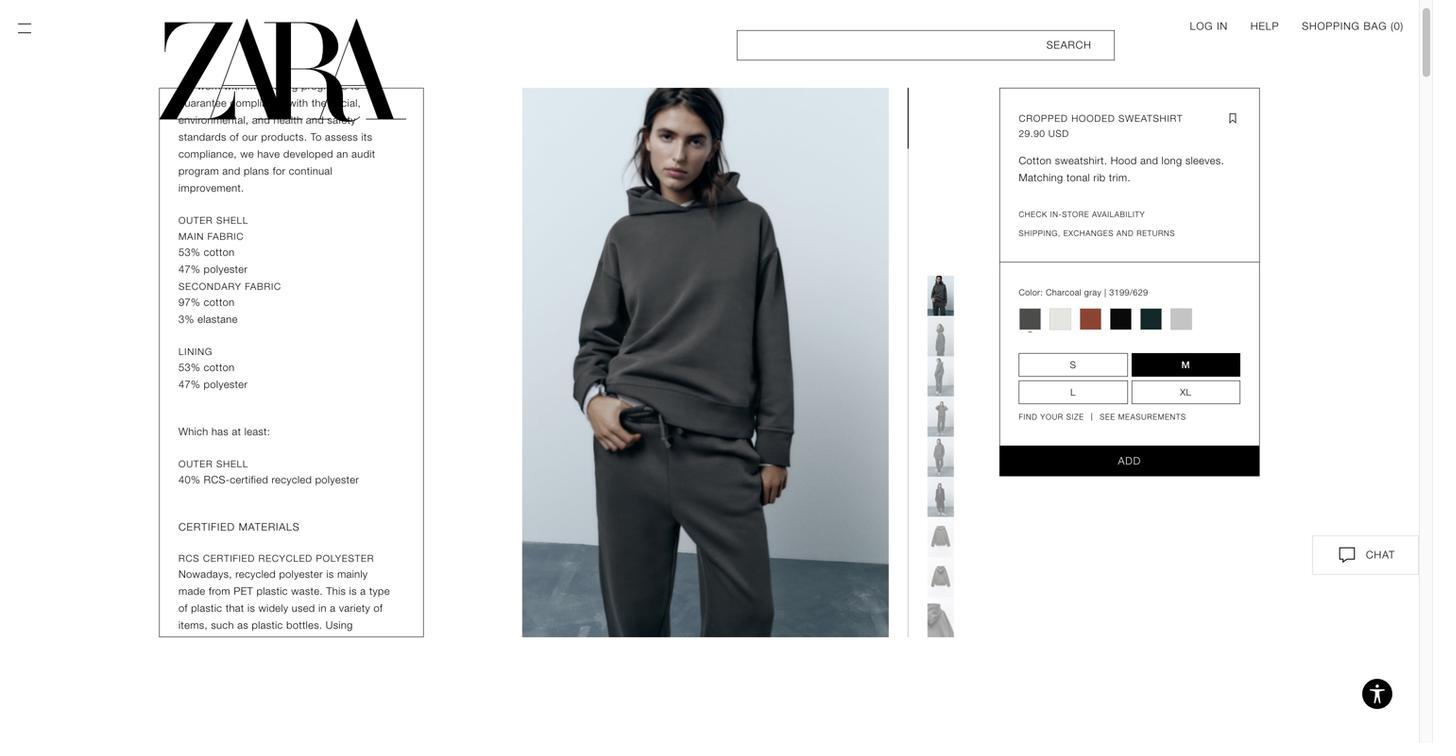 Task type: describe. For each thing, give the bounding box(es) containing it.
lining 53% cotton 47% polyester
[[179, 346, 248, 391]]

and up to
[[306, 114, 324, 126]]

and inside the rcs certified recycled polyester nowadays, recycled polyester is mainly made from pet plastic waste. this is a type of plastic that is widely used in a variety of items, such as plastic bottles. using recycled materials helps limit the production of virgin polyester fiber. it is certified to the recycled content standard (rcs), which verifies the recycled content and tracks it from source to final product.
[[317, 688, 335, 700]]

we
[[240, 148, 254, 160]]

returns
[[1137, 229, 1176, 238]]

add
[[1119, 455, 1142, 467]]

size
[[1067, 413, 1085, 422]]

and inside cotton sweatshirt. hood and long sleeves. matching tonal rib trim.
[[1141, 155, 1159, 167]]

gray
[[1085, 288, 1102, 298]]

cotton sweatshirt. hood and long sleeves. matching tonal rib trim.
[[1019, 155, 1225, 184]]

shopping bag ( 0 )
[[1303, 20, 1404, 32]]

0 horizontal spatial image 0 of cropped hooded sweatshirt from zara image
[[522, 88, 889, 638]]

the down using on the left bottom
[[321, 637, 336, 649]]

image 8 of cropped hooded sweatshirt from zara image
[[928, 598, 954, 638]]

is right it
[[303, 654, 311, 666]]

0 vertical spatial from
[[209, 586, 231, 598]]

safety
[[327, 114, 356, 126]]

recycled up the pet
[[236, 569, 276, 581]]

0 horizontal spatial fabric
[[208, 231, 244, 242]]

1 vertical spatial from
[[179, 705, 200, 717]]

certified materials
[[179, 522, 300, 533]]

product.
[[275, 705, 316, 717]]

rib
[[1094, 172, 1106, 184]]

content
[[277, 688, 314, 700]]

search link
[[737, 30, 1115, 60]]

standards
[[179, 131, 227, 143]]

cotton
[[1019, 155, 1052, 167]]

shell for fabric
[[216, 215, 249, 226]]

store
[[1062, 210, 1090, 219]]

add item to wishlist image
[[1226, 111, 1241, 126]]

Product search search field
[[737, 30, 1115, 60]]

outer shell main fabric 53% cotton 47% polyester secondary fabric 97% cotton 3% elastane
[[179, 215, 281, 326]]

1 vertical spatial fabric
[[245, 281, 281, 293]]

an
[[337, 148, 348, 160]]

1 vertical spatial plastic
[[191, 603, 222, 615]]

exchanges
[[1064, 229, 1114, 238]]

(rcs),
[[315, 671, 346, 683]]

add button
[[1000, 447, 1260, 477]]

image 3 of cropped hooded sweatshirt from zara image
[[928, 397, 954, 437]]

tray icon image
[[1336, 544, 1359, 567]]

source
[[204, 705, 236, 717]]

bag
[[1364, 20, 1388, 32]]

elastane
[[198, 314, 238, 326]]

waste.
[[291, 586, 323, 598]]

polyester inside lining 53% cotton 47% polyester
[[204, 379, 248, 391]]

materials
[[239, 522, 300, 533]]

trim.
[[1109, 172, 1131, 184]]

image 4 of cropped hooded sweatshirt from zara image
[[928, 437, 954, 477]]

in
[[1217, 20, 1229, 32]]

sweatshirt
[[1119, 113, 1184, 124]]

of left virgin
[[179, 654, 188, 666]]

1 horizontal spatial image 0 of cropped hooded sweatshirt from zara image
[[928, 276, 954, 316]]

hooded
[[1072, 113, 1116, 124]]

secondary
[[179, 281, 242, 293]]

0 vertical spatial a
[[360, 586, 366, 598]]

programs
[[301, 80, 347, 92]]

using
[[326, 620, 353, 632]]

we
[[179, 80, 194, 92]]

recycled up final
[[234, 688, 274, 700]]

find your size see measurements
[[1019, 413, 1187, 422]]

is right the that
[[248, 603, 255, 615]]

compliance,
[[179, 148, 237, 160]]

and inside shipping, exchanges and returns button
[[1117, 229, 1134, 238]]

search
[[1047, 39, 1092, 51]]

its
[[361, 131, 373, 143]]

long
[[1162, 155, 1183, 167]]

improvement.
[[179, 182, 244, 194]]

chat button
[[1313, 536, 1420, 576]]

rcs certified recycled polyester nowadays, recycled polyester is mainly made from pet plastic waste. this is a type of plastic that is widely used in a variety of items, such as plastic bottles. using recycled materials helps limit the production of virgin polyester fiber. it is certified to the recycled content standard (rcs), which verifies the recycled content and tracks it from source to final product.
[[179, 553, 394, 717]]

developed
[[283, 148, 333, 160]]

polyester down 'materials'
[[220, 654, 264, 666]]

xl
[[1181, 387, 1192, 398]]

such
[[211, 620, 234, 632]]

1 horizontal spatial with
[[289, 97, 308, 109]]

standard
[[268, 671, 312, 683]]

to inside we work with monitoring programs to guarantee compliance with the social, environmental, and health and safety standards of our products. to assess its compliance, we have developed an audit program and plans for continual improvement.
[[351, 80, 360, 92]]

outer for 40%
[[179, 459, 213, 470]]

hood
[[1111, 155, 1138, 167]]

0 vertical spatial certified
[[179, 522, 235, 533]]

lining
[[179, 346, 213, 358]]

which
[[349, 671, 377, 683]]

helps
[[269, 637, 295, 649]]

matching
[[1019, 172, 1064, 184]]

help
[[1251, 20, 1280, 32]]

our
[[242, 131, 258, 143]]

is up this
[[327, 569, 334, 581]]

29.90 usd
[[1019, 128, 1070, 139]]

47% inside outer shell main fabric 53% cotton 47% polyester secondary fabric 97% cotton 3% elastane
[[179, 264, 201, 275]]

certified inside outer shell 40% rcs-certified recycled polyester
[[230, 474, 268, 486]]

polyester inside outer shell 40% rcs-certified recycled polyester
[[315, 474, 359, 486]]

29.90
[[1019, 128, 1046, 139]]

guarantee
[[179, 97, 227, 109]]

see
[[1100, 413, 1116, 422]]

tracks
[[339, 688, 368, 700]]

polyester inside outer shell main fabric 53% cotton 47% polyester secondary fabric 97% cotton 3% elastane
[[204, 264, 248, 275]]

continual
[[289, 165, 333, 177]]

assess
[[325, 131, 358, 143]]

compliance
[[230, 97, 285, 109]]

made
[[179, 586, 206, 598]]

virgin
[[191, 654, 217, 666]]

variety
[[339, 603, 370, 615]]

47% inside lining 53% cotton 47% polyester
[[179, 379, 201, 391]]

1 vertical spatial a
[[330, 603, 336, 615]]

recycled
[[179, 671, 223, 683]]

audit
[[352, 148, 376, 160]]

0 status
[[1395, 20, 1401, 32]]

verifies
[[179, 688, 212, 700]]

zara logo united states. go to homepage image
[[159, 19, 406, 122]]

log in link
[[1190, 19, 1229, 34]]

40%
[[179, 474, 201, 486]]

log in
[[1190, 20, 1229, 32]]

we work with monitoring programs to guarantee compliance with the social, environmental, and health and safety standards of our products. to assess its compliance, we have developed an audit program and plans for continual improvement.
[[179, 80, 379, 194]]

items,
[[179, 620, 208, 632]]

tonal
[[1067, 172, 1091, 184]]



Task type: locate. For each thing, give the bounding box(es) containing it.
and down compliance
[[252, 114, 270, 126]]

s
[[1070, 360, 1077, 371]]

type
[[369, 586, 390, 598]]

shell inside outer shell main fabric 53% cotton 47% polyester secondary fabric 97% cotton 3% elastane
[[216, 215, 249, 226]]

0 vertical spatial fabric
[[208, 231, 244, 242]]

0 vertical spatial to
[[351, 80, 360, 92]]

of left our
[[230, 131, 239, 143]]

0 horizontal spatial with
[[224, 80, 244, 92]]

47% down lining
[[179, 379, 201, 391]]

recycled
[[272, 474, 312, 486], [236, 569, 276, 581], [179, 637, 219, 649], [234, 688, 274, 700]]

outer for main
[[179, 215, 213, 226]]

fabric right main
[[208, 231, 244, 242]]

and
[[252, 114, 270, 126], [306, 114, 324, 126], [1141, 155, 1159, 167], [222, 165, 241, 177], [1117, 229, 1134, 238], [317, 688, 335, 700]]

2 vertical spatial plastic
[[252, 620, 283, 632]]

open menu image
[[15, 19, 34, 38]]

outer shell 40% rcs-certified recycled polyester
[[179, 459, 359, 486]]

a
[[360, 586, 366, 598], [330, 603, 336, 615]]

1 vertical spatial 53%
[[179, 362, 201, 374]]

shipping, exchanges and returns button
[[1019, 228, 1241, 240]]

certified inside the rcs certified recycled polyester nowadays, recycled polyester is mainly made from pet plastic waste. this is a type of plastic that is widely used in a variety of items, such as plastic bottles. using recycled materials helps limit the production of virgin polyester fiber. it is certified to the recycled content standard (rcs), which verifies the recycled content and tracks it from source to final product.
[[314, 654, 353, 666]]

social,
[[330, 97, 361, 109]]

2 cotton from the top
[[204, 297, 235, 309]]

cotton inside lining 53% cotton 47% polyester
[[204, 362, 235, 374]]

to left final
[[239, 705, 249, 717]]

and down check in-store availability button
[[1117, 229, 1134, 238]]

the inside we work with monitoring programs to guarantee compliance with the social, environmental, and health and safety standards of our products. to assess its compliance, we have developed an audit program and plans for continual improvement.
[[312, 97, 327, 109]]

2 47% from the top
[[179, 379, 201, 391]]

cotton
[[204, 247, 235, 258], [204, 297, 235, 309], [204, 362, 235, 374]]

3%
[[179, 314, 194, 326]]

has
[[212, 426, 229, 438]]

rcs-
[[204, 474, 230, 486]]

cotton up elastane
[[204, 297, 235, 309]]

1 horizontal spatial a
[[360, 586, 366, 598]]

outer up 40%
[[179, 459, 213, 470]]

that
[[226, 603, 244, 615]]

m option
[[1132, 353, 1241, 377]]

monitoring
[[247, 80, 298, 92]]

the down programs
[[312, 97, 327, 109]]

plans
[[244, 165, 270, 177]]

2 53% from the top
[[179, 362, 201, 374]]

1 47% from the top
[[179, 264, 201, 275]]

1 shell from the top
[[216, 215, 249, 226]]

1 cotton from the top
[[204, 247, 235, 258]]

shell down improvement.
[[216, 215, 249, 226]]

this
[[326, 586, 346, 598]]

color : charcoal gray | 3199/629
[[1019, 288, 1149, 298]]

0 horizontal spatial from
[[179, 705, 200, 717]]

cropped
[[1019, 113, 1069, 124]]

shell inside outer shell 40% rcs-certified recycled polyester
[[216, 459, 249, 470]]

help link
[[1251, 19, 1280, 34]]

measurements
[[1119, 413, 1187, 422]]

at
[[232, 426, 241, 438]]

shell up rcs-
[[216, 459, 249, 470]]

certified up rcs
[[179, 522, 235, 533]]

polyester down lining
[[204, 379, 248, 391]]

of down type
[[374, 603, 383, 615]]

2 shell from the top
[[216, 459, 249, 470]]

shopping
[[1303, 20, 1361, 32]]

1 horizontal spatial from
[[209, 586, 231, 598]]

l
[[1071, 387, 1077, 398]]

a left type
[[360, 586, 366, 598]]

0 vertical spatial outer
[[179, 215, 213, 226]]

0 vertical spatial certified
[[230, 474, 268, 486]]

outer up main
[[179, 215, 213, 226]]

0 vertical spatial plastic
[[257, 586, 288, 598]]

to
[[351, 80, 360, 92], [356, 654, 366, 666], [239, 705, 249, 717]]

products.
[[261, 131, 307, 143]]

1 vertical spatial 47%
[[179, 379, 201, 391]]

to up which
[[356, 654, 366, 666]]

1 horizontal spatial fabric
[[245, 281, 281, 293]]

accessibility image
[[1359, 676, 1397, 714]]

polyester up polyester
[[315, 474, 359, 486]]

2 vertical spatial cotton
[[204, 362, 235, 374]]

fabric right secondary
[[245, 281, 281, 293]]

image 6 of cropped hooded sweatshirt from zara image
[[928, 517, 954, 558]]

main
[[179, 231, 204, 242]]

image 5 of cropped hooded sweatshirt from zara image
[[928, 477, 954, 517]]

53% inside outer shell main fabric 53% cotton 47% polyester secondary fabric 97% cotton 3% elastane
[[179, 247, 201, 258]]

outer inside outer shell main fabric 53% cotton 47% polyester secondary fabric 97% cotton 3% elastane
[[179, 215, 213, 226]]

of inside we work with monitoring programs to guarantee compliance with the social, environmental, and health and safety standards of our products. to assess its compliance, we have developed an audit program and plans for continual improvement.
[[230, 131, 239, 143]]

recycled up materials
[[272, 474, 312, 486]]

charcoal
[[1046, 288, 1082, 298]]

polyester up waste.
[[279, 569, 323, 581]]

nowadays,
[[179, 569, 232, 581]]

the down 'production'
[[369, 654, 384, 666]]

plastic up widely
[[257, 586, 288, 598]]

mainly
[[337, 569, 368, 581]]

and down (rcs),
[[317, 688, 335, 700]]

for
[[273, 165, 286, 177]]

1 53% from the top
[[179, 247, 201, 258]]

used
[[292, 603, 315, 615]]

to up social, at the left top of the page
[[351, 80, 360, 92]]

shipping, exchanges and returns
[[1019, 229, 1176, 238]]

0 horizontal spatial certified
[[230, 474, 268, 486]]

final
[[252, 705, 272, 717]]

shell for rcs-
[[216, 459, 249, 470]]

check
[[1019, 210, 1048, 219]]

53% down main
[[179, 247, 201, 258]]

53%
[[179, 247, 201, 258], [179, 362, 201, 374]]

from down verifies
[[179, 705, 200, 717]]

0 vertical spatial 47%
[[179, 264, 201, 275]]

fiber.
[[267, 654, 291, 666]]

cotton down main
[[204, 247, 235, 258]]

with up health
[[289, 97, 308, 109]]

see measurements button
[[1092, 412, 1187, 423]]

least:
[[245, 426, 271, 438]]

1 horizontal spatial certified
[[314, 654, 353, 666]]

plastic up "items,"
[[191, 603, 222, 615]]

image 0 of cropped hooded sweatshirt from zara image
[[522, 88, 889, 638], [928, 276, 954, 316]]

)
[[1401, 20, 1404, 32]]

polyester up secondary
[[204, 264, 248, 275]]

0 horizontal spatial a
[[330, 603, 336, 615]]

outer inside outer shell 40% rcs-certified recycled polyester
[[179, 459, 213, 470]]

2 vertical spatial to
[[239, 705, 249, 717]]

97%
[[179, 297, 201, 309]]

certified up (rcs),
[[314, 654, 353, 666]]

of down made on the left bottom of the page
[[179, 603, 188, 615]]

(
[[1391, 20, 1395, 32]]

0
[[1395, 20, 1401, 32]]

certified inside the rcs certified recycled polyester nowadays, recycled polyester is mainly made from pet plastic waste. this is a type of plastic that is widely used in a variety of items, such as plastic bottles. using recycled materials helps limit the production of virgin polyester fiber. it is certified to the recycled content standard (rcs), which verifies the recycled content and tracks it from source to final product.
[[203, 553, 255, 565]]

certified up nowadays,
[[203, 553, 255, 565]]

1 vertical spatial with
[[289, 97, 308, 109]]

program
[[179, 165, 219, 177]]

1 vertical spatial shell
[[216, 459, 249, 470]]

bottles.
[[286, 620, 323, 632]]

the up source
[[215, 688, 231, 700]]

it
[[371, 688, 377, 700]]

to
[[311, 131, 322, 143]]

1 outer from the top
[[179, 215, 213, 226]]

1 vertical spatial certified
[[314, 654, 353, 666]]

materials
[[222, 637, 266, 649]]

with right work
[[224, 80, 244, 92]]

shipping,
[[1019, 229, 1061, 238]]

0 vertical spatial shell
[[216, 215, 249, 226]]

select a size list box
[[1019, 353, 1241, 404]]

the
[[312, 97, 327, 109], [321, 637, 336, 649], [369, 654, 384, 666], [215, 688, 231, 700]]

in
[[319, 603, 327, 615]]

0 vertical spatial 53%
[[179, 247, 201, 258]]

from down nowadays,
[[209, 586, 231, 598]]

and left long
[[1141, 155, 1159, 167]]

2 outer from the top
[[179, 459, 213, 470]]

a right 'in'
[[330, 603, 336, 615]]

plastic down widely
[[252, 620, 283, 632]]

47% up secondary
[[179, 264, 201, 275]]

cotton down lining
[[204, 362, 235, 374]]

your
[[1041, 413, 1064, 422]]

certified
[[179, 522, 235, 533], [203, 553, 255, 565]]

which
[[179, 426, 208, 438]]

1 vertical spatial to
[[356, 654, 366, 666]]

1 vertical spatial outer
[[179, 459, 213, 470]]

work
[[197, 80, 221, 92]]

which has at least:
[[179, 426, 271, 438]]

sweatshirt.
[[1055, 155, 1108, 167]]

environmental,
[[179, 114, 249, 126]]

production
[[339, 637, 391, 649]]

color
[[1019, 288, 1041, 298]]

53% down lining
[[179, 362, 201, 374]]

0 vertical spatial with
[[224, 80, 244, 92]]

certified up certified materials
[[230, 474, 268, 486]]

find your size button
[[1019, 412, 1085, 423]]

check in-store availability
[[1019, 210, 1146, 219]]

image 1 of cropped hooded sweatshirt from zara image
[[928, 316, 954, 357]]

certified
[[230, 474, 268, 486], [314, 654, 353, 666]]

1 vertical spatial certified
[[203, 553, 255, 565]]

image 7 of cropped hooded sweatshirt from zara image
[[928, 558, 954, 598]]

polyester
[[316, 553, 374, 565]]

image 2 of cropped hooded sweatshirt from zara image
[[928, 356, 954, 397]]

recycled inside outer shell 40% rcs-certified recycled polyester
[[272, 474, 312, 486]]

is right this
[[349, 586, 357, 598]]

53% inside lining 53% cotton 47% polyester
[[179, 362, 201, 374]]

recycled up virgin
[[179, 637, 219, 649]]

rcs
[[179, 553, 200, 565]]

chat
[[1367, 550, 1396, 561]]

and down the we
[[222, 165, 241, 177]]

from
[[209, 586, 231, 598], [179, 705, 200, 717]]

pet
[[234, 586, 253, 598]]

3 cotton from the top
[[204, 362, 235, 374]]

polyester
[[204, 264, 248, 275], [204, 379, 248, 391], [315, 474, 359, 486], [279, 569, 323, 581], [220, 654, 264, 666]]

fabric
[[208, 231, 244, 242], [245, 281, 281, 293]]

1 vertical spatial cotton
[[204, 297, 235, 309]]

0 vertical spatial cotton
[[204, 247, 235, 258]]



Task type: vqa. For each thing, say whether or not it's contained in the screenshot.
USD
yes



